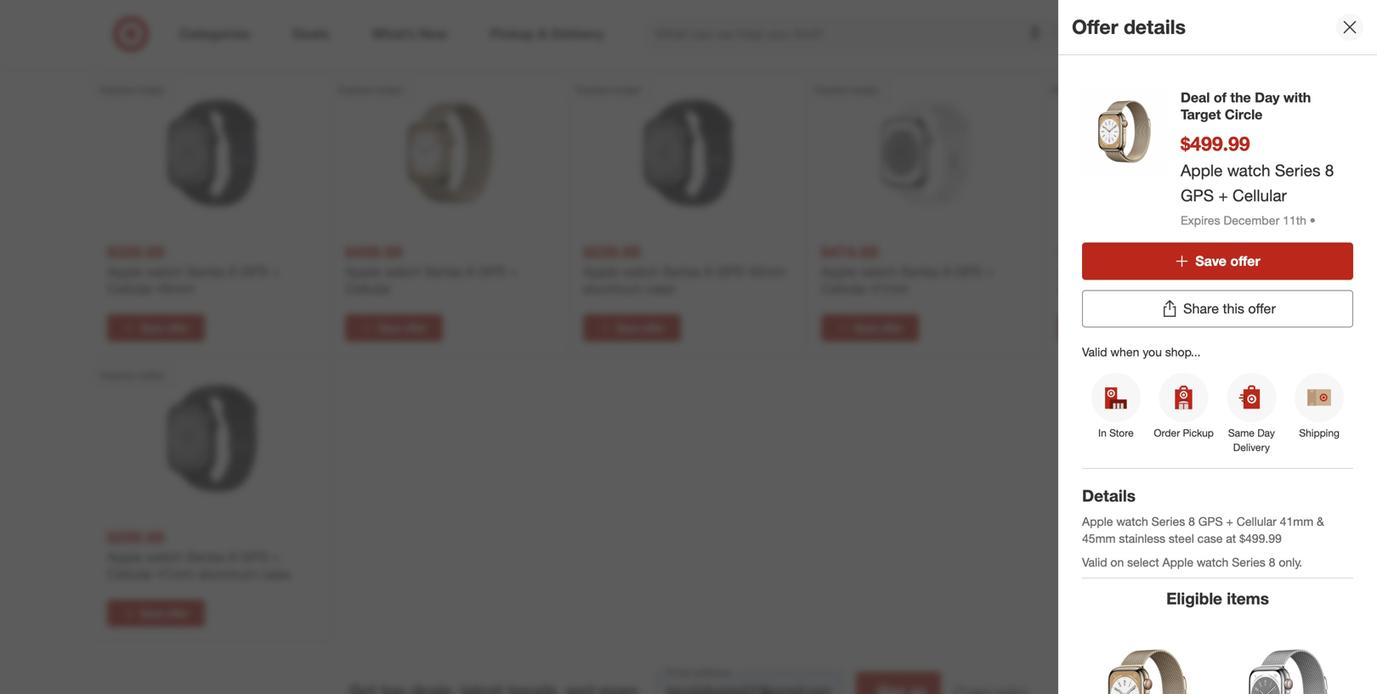 Task type: vqa. For each thing, say whether or not it's contained in the screenshot.


Task type: locate. For each thing, give the bounding box(es) containing it.
apple inside $199.99 apple watch series 8 gps 41mm aluminum case
[[1059, 264, 1095, 280]]

8 inside the $329.99 apple watch series 8 gps + cellular 45mm
[[229, 264, 236, 280]]

cellular inside $299.99 apple watch series 8 gps + cellular 41mm aluminum case
[[107, 566, 153, 583]]

0 vertical spatial valid
[[1082, 345, 1107, 359]]

watch inside $299.99 apple watch series 8 gps + cellular 41mm aluminum case
[[146, 549, 183, 566]]

8 for $229.99
[[705, 264, 712, 280]]

apple inside $299.99 apple watch series 8 gps + cellular 41mm aluminum case
[[107, 549, 143, 566]]

day right the
[[1255, 89, 1280, 106]]

offer down $499.99 apple watch series 8 gps + cellular
[[404, 322, 427, 335]]

41mm for details
[[1280, 514, 1314, 529]]

0 vertical spatial $499.99
[[1181, 132, 1250, 156]]

december
[[1224, 213, 1280, 228]]

store
[[1110, 427, 1134, 439]]

offer for $299.99
[[166, 608, 189, 620]]

8 for $329.99
[[229, 264, 236, 280]]

offer right '6'
[[123, 33, 167, 57]]

series
[[1275, 161, 1321, 180], [186, 264, 225, 280], [425, 264, 463, 280], [663, 264, 701, 280], [901, 264, 939, 280], [1139, 264, 1177, 280], [1152, 514, 1185, 529], [186, 549, 225, 566], [1232, 555, 1266, 570]]

save down $229.99 on the left top of the page
[[616, 322, 640, 335]]

save offer button for $474.99
[[821, 315, 919, 342]]

aluminum for $229.99
[[583, 281, 642, 297]]

1 vertical spatial valid
[[1082, 555, 1107, 570]]

offer up when
[[1119, 322, 1141, 335]]

gps inside $199.99 apple watch series 8 gps 41mm aluminum case
[[1192, 264, 1220, 280]]

s
[[167, 33, 177, 57]]

cellular for $499.99
[[345, 281, 391, 297]]

gps inside the $474.99 apple watch series 8 gps + cellular 41mm
[[954, 264, 982, 280]]

aluminum
[[583, 281, 642, 297], [1059, 281, 1119, 297], [199, 566, 258, 583]]

offer details
[[1072, 15, 1186, 39]]

41mm for $299.99
[[157, 566, 195, 583]]

day
[[1255, 89, 1280, 106], [1258, 427, 1275, 439]]

gps for $474.99
[[954, 264, 982, 280]]

8 for $299.99
[[229, 549, 236, 566]]

valid
[[1082, 345, 1107, 359], [1082, 555, 1107, 570]]

save down $299.99 apple watch series 8 gps + cellular 41mm aluminum case on the bottom of page
[[140, 608, 164, 620]]

apple inside the $329.99 apple watch series 8 gps + cellular 45mm
[[107, 264, 143, 280]]

shipping
[[1299, 427, 1340, 439]]

save offer down $229.99 apple watch series 8 gps 45mm aluminum case
[[616, 322, 665, 335]]

41mm inside the $474.99 apple watch series 8 gps + cellular 41mm
[[871, 281, 909, 297]]

cellular inside $499.99 apple watch series 8 gps + cellular
[[345, 281, 391, 297]]

8 inside the $474.99 apple watch series 8 gps + cellular 41mm
[[943, 264, 950, 280]]

+ for $329.99
[[272, 264, 280, 280]]

watch inside the $329.99 apple watch series 8 gps + cellular 45mm
[[146, 264, 183, 280]]

watch inside $499.99 apple watch series 8 gps + cellular
[[384, 264, 421, 280]]

1 " from the left
[[201, 39, 207, 56]]

cellular for $474.99
[[821, 281, 867, 297]]

same day delivery
[[1228, 427, 1275, 454]]

save down the $329.99 apple watch series 8 gps + cellular 45mm at the left of the page
[[140, 322, 164, 335]]

0 vertical spatial day
[[1255, 89, 1280, 106]]

offer down $299.99 apple watch series 8 gps + cellular 41mm aluminum case on the bottom of page
[[166, 608, 189, 620]]

series inside $199.99 apple watch series 8 gps 41mm aluminum case
[[1139, 264, 1177, 280]]

valid left when
[[1082, 345, 1107, 359]]

steel
[[1169, 531, 1194, 546]]

apple for $329.99 apple watch series 8 gps + cellular 45mm
[[107, 264, 143, 280]]

0 horizontal spatial "
[[201, 39, 207, 56]]

+ inside $499.99 apple watch series 8 gps + cellular
[[510, 264, 518, 280]]

+ inside the $474.99 apple watch series 8 gps + cellular 41mm
[[986, 264, 994, 280]]

cellular inside the $474.99 apple watch series 8 gps + cellular 41mm
[[821, 281, 867, 297]]

save offer button down expires
[[1082, 243, 1354, 280]]

41mm
[[1224, 264, 1262, 280], [871, 281, 909, 297], [1280, 514, 1314, 529], [157, 566, 195, 583]]

0 horizontal spatial aluminum
[[199, 566, 258, 583]]

you
[[1143, 345, 1162, 359]]

1 vertical spatial 45mm
[[157, 281, 195, 297]]

cellular
[[1233, 186, 1287, 205], [107, 281, 153, 297], [345, 281, 391, 297], [821, 281, 867, 297], [1237, 514, 1277, 529], [107, 566, 153, 583]]

offer down the $474.99 apple watch series 8 gps + cellular 41mm
[[881, 322, 903, 335]]

aluminum inside $229.99 apple watch series 8 gps 45mm aluminum case
[[583, 281, 642, 297]]

offer
[[123, 33, 167, 57], [1231, 253, 1261, 269], [1248, 300, 1276, 317], [166, 322, 189, 335], [404, 322, 427, 335], [642, 322, 665, 335], [881, 322, 903, 335], [1119, 322, 1141, 335], [166, 608, 189, 620]]

45mm
[[748, 264, 786, 280], [157, 281, 195, 297], [1082, 531, 1116, 546]]

1 vertical spatial day
[[1258, 427, 1275, 439]]

8 inside $299.99 apple watch series 8 gps + cellular 41mm aluminum case
[[229, 549, 236, 566]]

gps inside the $329.99 apple watch series 8 gps + cellular 45mm
[[240, 264, 268, 280]]

$229.99
[[583, 242, 641, 262]]

watch inside $229.99 apple watch series 8 gps 45mm aluminum case
[[622, 264, 659, 280]]

41mm inside details apple watch series 8 gps + cellular 41mm & 45mm stainless steel case at $499.99
[[1280, 514, 1314, 529]]

save offer button down $499.99 apple watch series 8 gps + cellular
[[345, 315, 443, 342]]

save offer down december
[[1196, 253, 1261, 269]]

save down $499.99 apple watch series 8 gps + cellular
[[378, 322, 402, 335]]

2 vertical spatial 45mm
[[1082, 531, 1116, 546]]

save for $329.99
[[140, 322, 164, 335]]

series inside $229.99 apple watch series 8 gps 45mm aluminum case
[[663, 264, 701, 280]]

save inside dialog
[[1196, 253, 1227, 269]]

eligible items
[[1167, 589, 1269, 609]]

1 vertical spatial $499.99
[[345, 242, 402, 262]]

41mm inside $299.99 apple watch series 8 gps + cellular 41mm aluminum case
[[157, 566, 195, 583]]

save offer button for $299.99
[[107, 600, 205, 628]]

series for $229.99
[[663, 264, 701, 280]]

2 valid from the top
[[1082, 555, 1107, 570]]

apple inside $229.99 apple watch series 8 gps 45mm aluminum case
[[583, 264, 619, 280]]

gps
[[1181, 186, 1214, 205], [240, 264, 268, 280], [478, 264, 506, 280], [716, 264, 744, 280], [954, 264, 982, 280], [1192, 264, 1220, 280], [1199, 514, 1223, 529], [240, 549, 268, 566]]

series inside $499.99 apple watch series 8 gps + cellular
[[425, 264, 463, 280]]

gps for $299.99
[[240, 549, 268, 566]]

+ for $499.99
[[510, 264, 518, 280]]

"
[[201, 39, 207, 56], [242, 39, 248, 56]]

1 horizontal spatial 45mm
[[748, 264, 786, 280]]

save offer button for $229.99
[[583, 315, 681, 342]]

6
[[107, 33, 118, 57]]

+ inside the $329.99 apple watch series 8 gps + cellular 45mm
[[272, 264, 280, 280]]

case inside $229.99 apple watch series 8 gps 45mm aluminum case
[[646, 281, 675, 297]]

save offer down $299.99 apple watch series 8 gps + cellular 41mm aluminum case on the bottom of page
[[140, 608, 189, 620]]

8 inside $499.99 apple watch series 8 gps + cellular
[[467, 264, 474, 280]]

apple
[[207, 39, 242, 56], [1181, 161, 1223, 180], [107, 264, 143, 280], [345, 264, 381, 280], [583, 264, 619, 280], [821, 264, 857, 280], [1059, 264, 1095, 280], [1082, 514, 1113, 529], [107, 549, 143, 566], [1163, 555, 1194, 570]]

save offer for $199.99
[[1092, 322, 1141, 335]]

save up when
[[1092, 322, 1116, 335]]

save offer button down the $329.99 apple watch series 8 gps + cellular 45mm at the left of the page
[[107, 315, 205, 342]]

offer for $474.99
[[881, 322, 903, 335]]

delivery
[[1233, 441, 1270, 454]]

pickup
[[1183, 427, 1214, 439]]

watch
[[1228, 161, 1271, 180], [146, 264, 183, 280], [384, 264, 421, 280], [622, 264, 659, 280], [861, 264, 897, 280], [1099, 264, 1135, 280], [1117, 514, 1148, 529], [146, 549, 183, 566], [1197, 555, 1229, 570]]

$499.99
[[1181, 132, 1250, 156], [345, 242, 402, 262], [1240, 531, 1282, 546]]

share
[[1184, 300, 1219, 317]]

8 inside $199.99 apple watch series 8 gps 41mm aluminum case
[[1181, 264, 1189, 280]]

save offer button down $299.99 apple watch series 8 gps + cellular 41mm aluminum case on the bottom of page
[[107, 600, 205, 628]]

dialog
[[1059, 0, 1377, 695]]

valid when you shop...
[[1082, 345, 1201, 359]]

case inside $299.99 apple watch series 8 gps + cellular 41mm aluminum case
[[262, 566, 291, 583]]

+ inside $299.99 apple watch series 8 gps + cellular 41mm aluminum case
[[272, 549, 280, 566]]

watch inside $199.99 apple watch series 8 gps 41mm aluminum case
[[1099, 264, 1135, 280]]

save down expires
[[1196, 253, 1227, 269]]

41mm up 'this'
[[1224, 264, 1262, 280]]

deal
[[1181, 89, 1210, 106]]

8 inside $229.99 apple watch series 8 gps 45mm aluminum case
[[705, 264, 712, 280]]

watch inside details apple watch series 8 gps + cellular 41mm & 45mm stainless steel case at $499.99
[[1117, 514, 1148, 529]]

of
[[1214, 89, 1227, 106]]

8
[[1325, 161, 1334, 180], [229, 264, 236, 280], [467, 264, 474, 280], [705, 264, 712, 280], [943, 264, 950, 280], [1181, 264, 1189, 280], [1189, 514, 1195, 529], [229, 549, 236, 566], [1269, 555, 1276, 570]]

offer for $229.99
[[642, 322, 665, 335]]

$474.99
[[821, 242, 879, 262]]

0 vertical spatial 45mm
[[748, 264, 786, 280]]

$499.99 for $499.99 apple watch series 8 gps + cellular expires december 11th •
[[1181, 132, 1250, 156]]

gps inside $499.99 apple watch series 8 gps + cellular
[[478, 264, 506, 280]]

save offer button down $229.99 apple watch series 8 gps 45mm aluminum case
[[583, 315, 681, 342]]

cellular inside the $329.99 apple watch series 8 gps + cellular 45mm
[[107, 281, 153, 297]]

only.
[[1279, 555, 1303, 570]]

+
[[1219, 186, 1228, 205], [272, 264, 280, 280], [510, 264, 518, 280], [986, 264, 994, 280], [1226, 514, 1234, 529], [272, 549, 280, 566]]

same
[[1228, 427, 1255, 439]]

gps inside $229.99 apple watch series 8 gps 45mm aluminum case
[[716, 264, 744, 280]]

1 valid from the top
[[1082, 345, 1107, 359]]

watch for $329.99
[[146, 264, 183, 280]]

offer down $229.99 apple watch series 8 gps 45mm aluminum case
[[642, 322, 665, 335]]

watch for $499.99
[[384, 264, 421, 280]]

2 horizontal spatial 45mm
[[1082, 531, 1116, 546]]

apple inside details apple watch series 8 gps + cellular 41mm & 45mm stainless steel case at $499.99
[[1082, 514, 1113, 529]]

valid left on
[[1082, 555, 1107, 570]]

+ for $299.99
[[272, 549, 280, 566]]

save offer button down the $474.99 apple watch series 8 gps + cellular 41mm
[[821, 315, 919, 342]]

2 vertical spatial $499.99
[[1240, 531, 1282, 546]]

45mm inside the $329.99 apple watch series 8 gps + cellular 45mm
[[157, 281, 195, 297]]

2 horizontal spatial aluminum
[[1059, 281, 1119, 297]]

•
[[1310, 213, 1316, 228]]

41mm inside $199.99 apple watch series 8 gps 41mm aluminum case
[[1224, 264, 1262, 280]]

series inside $499.99 apple watch series 8 gps + cellular expires december 11th •
[[1275, 161, 1321, 180]]

day inside deal of the day with target circle
[[1255, 89, 1280, 106]]

cellular inside details apple watch series 8 gps + cellular 41mm & 45mm stainless steel case at $499.99
[[1237, 514, 1277, 529]]

save
[[1196, 253, 1227, 269], [140, 322, 164, 335], [378, 322, 402, 335], [616, 322, 640, 335], [854, 322, 878, 335], [1092, 322, 1116, 335], [140, 608, 164, 620]]

series inside the $474.99 apple watch series 8 gps + cellular 41mm
[[901, 264, 939, 280]]

apple for $229.99 apple watch series 8 gps 45mm aluminum case
[[583, 264, 619, 280]]

$499.99 inside $499.99 apple watch series 8 gps + cellular
[[345, 242, 402, 262]]

1 horizontal spatial "
[[242, 39, 248, 56]]

watch inside the $474.99 apple watch series 8 gps + cellular 41mm
[[861, 264, 897, 280]]

offer right 'this'
[[1248, 300, 1276, 317]]

series for $474.99
[[901, 264, 939, 280]]

$499.99 inside $499.99 apple watch series 8 gps + cellular expires december 11th •
[[1181, 132, 1250, 156]]

save for $299.99
[[140, 608, 164, 620]]

details
[[1124, 15, 1186, 39]]

save offer up when
[[1092, 322, 1141, 335]]

series inside $299.99 apple watch series 8 gps + cellular 41mm aluminum case
[[186, 549, 225, 566]]

save offer down the $474.99 apple watch series 8 gps + cellular 41mm
[[854, 322, 903, 335]]

41mm down $474.99
[[871, 281, 909, 297]]

save offer down the $329.99 apple watch series 8 gps + cellular 45mm at the left of the page
[[140, 322, 189, 335]]

apple inside $499.99 apple watch series 8 gps + cellular
[[345, 264, 381, 280]]

apple inside $499.99 apple watch series 8 gps + cellular expires december 11th •
[[1181, 161, 1223, 180]]

41mm left &
[[1280, 514, 1314, 529]]

day up the delivery
[[1258, 427, 1275, 439]]

None text field
[[656, 673, 842, 695]]

8 inside details apple watch series 8 gps + cellular 41mm & 45mm stainless steel case at $499.99
[[1189, 514, 1195, 529]]

save offer button for $199.99
[[1059, 315, 1157, 342]]

gps inside $299.99 apple watch series 8 gps + cellular 41mm aluminum case
[[240, 549, 268, 566]]

offer down the $329.99 apple watch series 8 gps + cellular 45mm at the left of the page
[[166, 322, 189, 335]]

case
[[646, 281, 675, 297], [1122, 281, 1151, 297], [1198, 531, 1223, 546], [262, 566, 291, 583]]

this
[[1223, 300, 1245, 317]]

save offer button for $329.99
[[107, 315, 205, 342]]

+ for $474.99
[[986, 264, 994, 280]]

apple inside the $474.99 apple watch series 8 gps + cellular 41mm
[[821, 264, 857, 280]]

41mm down $299.99
[[157, 566, 195, 583]]

aluminum inside $199.99 apple watch series 8 gps 41mm aluminum case
[[1059, 281, 1119, 297]]

1 horizontal spatial aluminum
[[583, 281, 642, 297]]

save down the $474.99 apple watch series 8 gps + cellular 41mm
[[854, 322, 878, 335]]

45mm inside $229.99 apple watch series 8 gps 45mm aluminum case
[[748, 264, 786, 280]]

save for $199.99
[[1092, 322, 1116, 335]]

series inside the $329.99 apple watch series 8 gps + cellular 45mm
[[186, 264, 225, 280]]

save offer button
[[1082, 243, 1354, 280], [107, 315, 205, 342], [345, 315, 443, 342], [583, 315, 681, 342], [821, 315, 919, 342], [1059, 315, 1157, 342], [107, 600, 205, 628]]

aluminum for $199.99
[[1059, 281, 1119, 297]]

save offer button up when
[[1059, 315, 1157, 342]]

select
[[1128, 555, 1159, 570]]

save offer
[[1196, 253, 1261, 269], [140, 322, 189, 335], [378, 322, 427, 335], [616, 322, 665, 335], [854, 322, 903, 335], [1092, 322, 1141, 335], [140, 608, 189, 620]]

save offer down $499.99 apple watch series 8 gps + cellular
[[378, 322, 427, 335]]

cellular inside $499.99 apple watch series 8 gps + cellular expires december 11th •
[[1233, 186, 1287, 205]]

series for $499.99
[[425, 264, 463, 280]]

0 horizontal spatial 45mm
[[157, 281, 195, 297]]

8 for $199.99
[[1181, 264, 1189, 280]]

save for $474.99
[[854, 322, 878, 335]]



Task type: describe. For each thing, give the bounding box(es) containing it.
$474.99 apple watch series 8 gps + cellular 41mm
[[821, 242, 994, 297]]

gps inside details apple watch series 8 gps + cellular 41mm & 45mm stainless steel case at $499.99
[[1199, 514, 1223, 529]]

$299.99
[[107, 528, 164, 548]]

offer
[[1072, 15, 1119, 39]]

$299.99 apple watch series 8 gps + cellular 41mm aluminum case
[[107, 528, 291, 583]]

series for $329.99
[[186, 264, 225, 280]]

watch for $299.99
[[146, 549, 183, 566]]

$199.99 apple watch series 8 gps 41mm aluminum case
[[1059, 242, 1262, 297]]

8 for $499.99
[[467, 264, 474, 280]]

$199.99
[[1059, 242, 1117, 262]]

watch inside $499.99 apple watch series 8 gps + cellular expires december 11th •
[[1228, 161, 1271, 180]]

series for $299.99
[[186, 549, 225, 566]]

apple for $499.99 apple watch series 8 gps + cellular
[[345, 264, 381, 280]]

eligible
[[1167, 589, 1223, 609]]

cellular for $329.99
[[107, 281, 153, 297]]

$499.99 inside details apple watch series 8 gps + cellular 41mm & 45mm stainless steel case at $499.99
[[1240, 531, 1282, 546]]

target
[[1181, 106, 1221, 123]]

$229.99 apple watch series 8 gps 45mm aluminum case
[[583, 242, 786, 297]]

search button
[[1047, 15, 1088, 56]]

save for $499.99
[[378, 322, 402, 335]]

save offer for $229.99
[[616, 322, 665, 335]]

circle
[[1225, 106, 1263, 123]]

case inside $199.99 apple watch series 8 gps 41mm aluminum case
[[1122, 281, 1151, 297]]

dialog containing offer details
[[1059, 0, 1377, 695]]

watch for $229.99
[[622, 264, 659, 280]]

41mm for $474.99
[[871, 281, 909, 297]]

8 for $474.99
[[943, 264, 950, 280]]

&
[[1317, 514, 1325, 529]]

11th
[[1283, 213, 1307, 228]]

apple inside 6 offer s for " apple "
[[207, 39, 242, 56]]

when
[[1111, 345, 1140, 359]]

2 " from the left
[[242, 39, 248, 56]]

on
[[1111, 555, 1124, 570]]

shop...
[[1165, 345, 1201, 359]]

watch for $474.99
[[861, 264, 897, 280]]

in store
[[1099, 427, 1134, 439]]

6 offer s for " apple "
[[107, 33, 248, 57]]

save offer for $474.99
[[854, 322, 903, 335]]

gps for $499.99
[[478, 264, 506, 280]]

What can we help you find? suggestions appear below search field
[[645, 15, 1059, 53]]

series inside details apple watch series 8 gps + cellular 41mm & 45mm stainless steel case at $499.99
[[1152, 514, 1185, 529]]

details
[[1082, 486, 1136, 506]]

at
[[1226, 531, 1236, 546]]

deal of the day with target circle
[[1181, 89, 1311, 123]]

order pickup
[[1154, 427, 1214, 439]]

search
[[1047, 27, 1088, 44]]

save offer for $299.99
[[140, 608, 189, 620]]

$499.99 for $499.99 apple watch series 8 gps + cellular
[[345, 242, 402, 262]]

valid on select apple watch series 8 only.
[[1082, 555, 1303, 570]]

for
[[181, 39, 197, 56]]

+ inside details apple watch series 8 gps + cellular 41mm & 45mm stainless steel case at $499.99
[[1226, 514, 1234, 529]]

stainless
[[1119, 531, 1166, 546]]

valid for valid when you shop...
[[1082, 345, 1107, 359]]

apple for $499.99 apple watch series 8 gps + cellular expires december 11th •
[[1181, 161, 1223, 180]]

gps inside $499.99 apple watch series 8 gps + cellular expires december 11th •
[[1181, 186, 1214, 205]]

gps for $199.99
[[1192, 264, 1220, 280]]

45mm inside details apple watch series 8 gps + cellular 41mm & 45mm stainless steel case at $499.99
[[1082, 531, 1116, 546]]

offer for $199.99
[[1119, 322, 1141, 335]]

save for $229.99
[[616, 322, 640, 335]]

apple for $299.99 apple watch series 8 gps + cellular 41mm aluminum case
[[107, 549, 143, 566]]

items
[[1227, 589, 1269, 609]]

in
[[1099, 427, 1107, 439]]

offer down december
[[1231, 253, 1261, 269]]

share this offer button
[[1082, 290, 1354, 328]]

apple for $199.99 apple watch series 8 gps 41mm aluminum case
[[1059, 264, 1095, 280]]

expires
[[1181, 213, 1220, 228]]

the
[[1231, 89, 1251, 106]]

offer for $329.99
[[166, 322, 189, 335]]

gps for $229.99
[[716, 264, 744, 280]]

order
[[1154, 427, 1180, 439]]

$329.99
[[107, 242, 164, 262]]

aluminum inside $299.99 apple watch series 8 gps + cellular 41mm aluminum case
[[199, 566, 258, 583]]

$329.99 apple watch series 8 gps + cellular 45mm
[[107, 242, 280, 297]]

save offer button for $499.99
[[345, 315, 443, 342]]

save offer for $329.99
[[140, 322, 189, 335]]

cellular for $299.99
[[107, 566, 153, 583]]

apple for details apple watch series 8 gps + cellular 41mm & 45mm stainless steel case at $499.99
[[1082, 514, 1113, 529]]

+ inside $499.99 apple watch series 8 gps + cellular expires december 11th •
[[1219, 186, 1228, 205]]

series for $199.99
[[1139, 264, 1177, 280]]

share this offer
[[1184, 300, 1276, 317]]

valid for valid on select apple watch series 8 only.
[[1082, 555, 1107, 570]]

watch for $199.99
[[1099, 264, 1135, 280]]

$499.99 apple watch series 8 gps + cellular
[[345, 242, 518, 297]]

with
[[1284, 89, 1311, 106]]

details apple watch series 8 gps + cellular 41mm & 45mm stainless steel case at $499.99
[[1082, 486, 1328, 546]]

offer for $499.99
[[404, 322, 427, 335]]

apple for $474.99 apple watch series 8 gps + cellular 41mm
[[821, 264, 857, 280]]

day inside same day delivery
[[1258, 427, 1275, 439]]

save offer for $499.99
[[378, 322, 427, 335]]

gps for $329.99
[[240, 264, 268, 280]]

save offer inside dialog
[[1196, 253, 1261, 269]]

8 inside $499.99 apple watch series 8 gps + cellular expires december 11th •
[[1325, 161, 1334, 180]]

$499.99 apple watch series 8 gps + cellular expires december 11th •
[[1181, 132, 1334, 228]]

case inside details apple watch series 8 gps + cellular 41mm & 45mm stainless steel case at $499.99
[[1198, 531, 1223, 546]]



